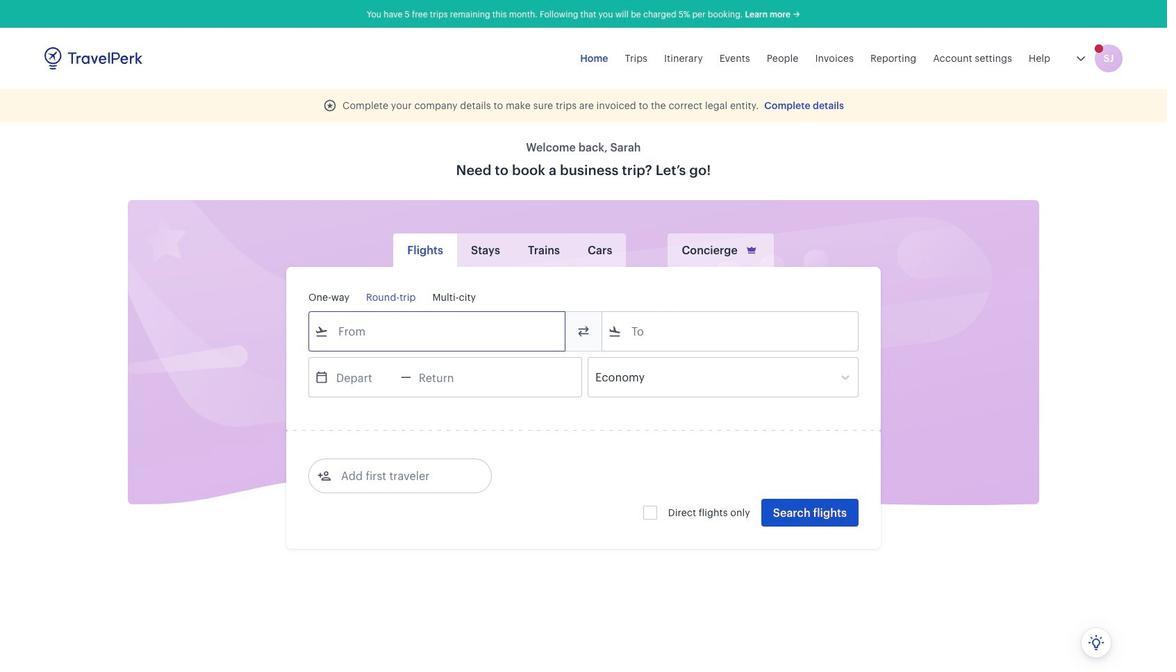 Task type: vqa. For each thing, say whether or not it's contained in the screenshot.
Choose Saturday, April 13, 2024 as your check-in date. It's available. icon
no



Task type: describe. For each thing, give the bounding box(es) containing it.
Depart text field
[[329, 358, 401, 397]]

Return text field
[[411, 358, 484, 397]]

Add first traveler search field
[[332, 465, 476, 487]]



Task type: locate. For each thing, give the bounding box(es) containing it.
From search field
[[329, 320, 547, 343]]

To search field
[[622, 320, 840, 343]]



